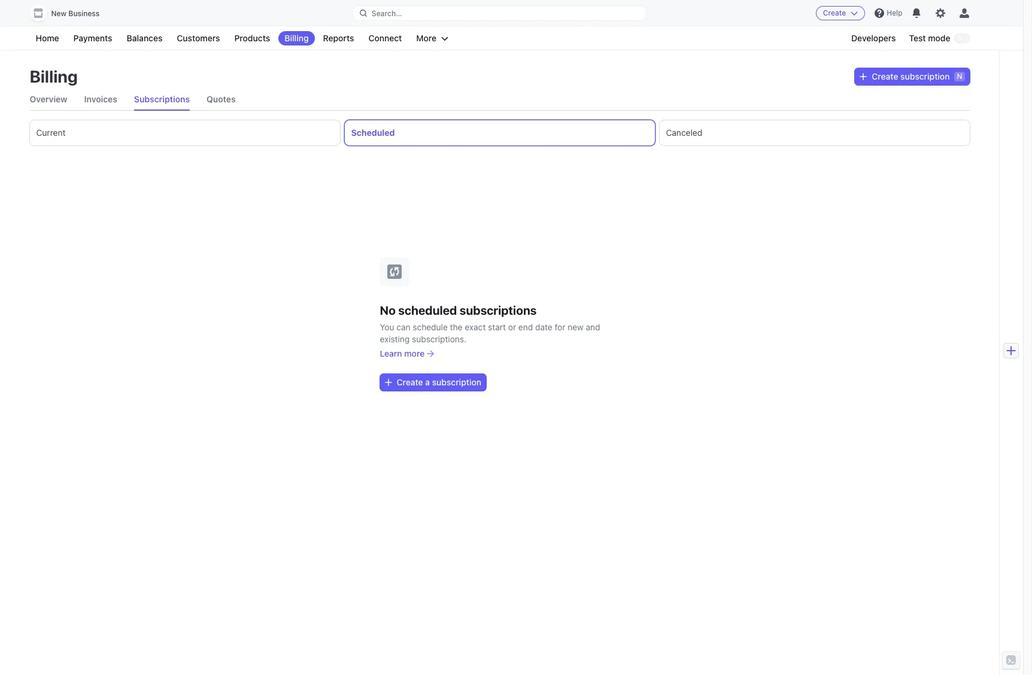 Task type: describe. For each thing, give the bounding box(es) containing it.
current button
[[30, 120, 340, 146]]

more button
[[411, 31, 455, 46]]

invoices link
[[84, 89, 117, 110]]

scheduled button
[[345, 120, 655, 146]]

balances link
[[121, 31, 169, 46]]

products
[[235, 33, 270, 43]]

can
[[397, 322, 411, 332]]

help
[[888, 8, 903, 17]]

balances
[[127, 33, 163, 43]]

create for create a subscription
[[397, 377, 423, 387]]

home link
[[30, 31, 65, 46]]

learn more
[[380, 348, 425, 359]]

customers link
[[171, 31, 226, 46]]

end
[[519, 322, 533, 332]]

new business button
[[30, 5, 112, 22]]

you can schedule the exact start or end date for new and existing subscriptions.
[[380, 322, 601, 344]]

Search… search field
[[353, 6, 647, 21]]

more
[[417, 33, 437, 43]]

create a subscription link
[[380, 374, 486, 391]]

products link
[[229, 31, 276, 46]]

business
[[69, 9, 100, 18]]

developers
[[852, 33, 897, 43]]

connect link
[[363, 31, 408, 46]]

create button
[[816, 6, 866, 20]]

overview link
[[30, 89, 67, 110]]

no
[[380, 303, 396, 317]]

canceled button
[[660, 120, 970, 146]]

learn
[[380, 348, 402, 359]]

new business
[[51, 9, 100, 18]]

invoices
[[84, 94, 117, 104]]

test
[[910, 33, 927, 43]]

reports link
[[317, 31, 360, 46]]

existing
[[380, 334, 410, 344]]

0 vertical spatial svg image
[[861, 73, 868, 80]]

create for create
[[824, 8, 847, 17]]

mode
[[929, 33, 951, 43]]

start
[[488, 322, 506, 332]]

date
[[536, 322, 553, 332]]

quotes link
[[207, 89, 236, 110]]

test mode
[[910, 33, 951, 43]]

subscriptions
[[460, 303, 537, 317]]

no scheduled subscriptions
[[380, 303, 537, 317]]

customers
[[177, 33, 220, 43]]

notifications image
[[913, 8, 922, 18]]

you
[[380, 322, 395, 332]]



Task type: locate. For each thing, give the bounding box(es) containing it.
payments
[[73, 33, 112, 43]]

scheduled
[[399, 303, 457, 317]]

create down developers link
[[873, 71, 899, 81]]

quotes
[[207, 94, 236, 104]]

create a subscription
[[397, 377, 482, 387]]

and
[[586, 322, 601, 332]]

svg image inside "create a subscription" link
[[385, 379, 392, 386]]

1 horizontal spatial subscription
[[901, 71, 950, 81]]

help button
[[871, 4, 908, 23]]

create up developers link
[[824, 8, 847, 17]]

billing up the overview at the left top of the page
[[30, 67, 78, 86]]

0 vertical spatial billing
[[285, 33, 309, 43]]

payments link
[[67, 31, 118, 46]]

subscriptions.
[[412, 334, 467, 344]]

tab list
[[30, 89, 970, 111], [30, 120, 970, 146]]

svg image
[[861, 73, 868, 80], [385, 379, 392, 386]]

learn more link
[[380, 348, 434, 360]]

1 horizontal spatial create
[[824, 8, 847, 17]]

0 horizontal spatial billing
[[30, 67, 78, 86]]

Search… text field
[[353, 6, 647, 21]]

1 vertical spatial billing
[[30, 67, 78, 86]]

0 vertical spatial create
[[824, 8, 847, 17]]

1 vertical spatial subscription
[[432, 377, 482, 387]]

0 horizontal spatial create
[[397, 377, 423, 387]]

1 tab list from the top
[[30, 89, 970, 111]]

1 horizontal spatial svg image
[[861, 73, 868, 80]]

tab list containing overview
[[30, 89, 970, 111]]

canceled
[[667, 128, 703, 138]]

or
[[509, 322, 517, 332]]

subscription right a
[[432, 377, 482, 387]]

1 vertical spatial svg image
[[385, 379, 392, 386]]

1 vertical spatial create
[[873, 71, 899, 81]]

2 vertical spatial create
[[397, 377, 423, 387]]

subscriptions
[[134, 94, 190, 104]]

billing link
[[279, 31, 315, 46]]

overview
[[30, 94, 67, 104]]

2 horizontal spatial create
[[873, 71, 899, 81]]

for
[[555, 322, 566, 332]]

svg image down learn on the bottom of page
[[385, 379, 392, 386]]

subscription
[[901, 71, 950, 81], [432, 377, 482, 387]]

a
[[426, 377, 430, 387]]

create
[[824, 8, 847, 17], [873, 71, 899, 81], [397, 377, 423, 387]]

tab list containing current
[[30, 120, 970, 146]]

1 horizontal spatial billing
[[285, 33, 309, 43]]

new
[[51, 9, 67, 18]]

create for create subscription
[[873, 71, 899, 81]]

reports
[[323, 33, 354, 43]]

create left a
[[397, 377, 423, 387]]

connect
[[369, 33, 402, 43]]

developers link
[[846, 31, 903, 46]]

home
[[36, 33, 59, 43]]

0 horizontal spatial subscription
[[432, 377, 482, 387]]

0 horizontal spatial svg image
[[385, 379, 392, 386]]

billing left reports
[[285, 33, 309, 43]]

the
[[450, 322, 463, 332]]

current
[[36, 128, 66, 138]]

svg image down developers link
[[861, 73, 868, 80]]

create inside button
[[824, 8, 847, 17]]

new
[[568, 322, 584, 332]]

more
[[405, 348, 425, 359]]

subscriptions link
[[134, 89, 190, 110]]

2 tab list from the top
[[30, 120, 970, 146]]

1 vertical spatial tab list
[[30, 120, 970, 146]]

n
[[958, 72, 963, 81]]

scheduled
[[351, 128, 395, 138]]

subscription left n
[[901, 71, 950, 81]]

billing
[[285, 33, 309, 43], [30, 67, 78, 86]]

0 vertical spatial tab list
[[30, 89, 970, 111]]

exact
[[465, 322, 486, 332]]

create subscription
[[873, 71, 950, 81]]

0 vertical spatial subscription
[[901, 71, 950, 81]]

schedule
[[413, 322, 448, 332]]

search…
[[372, 9, 402, 18]]



Task type: vqa. For each thing, say whether or not it's contained in the screenshot.
The Subscriptions link
yes



